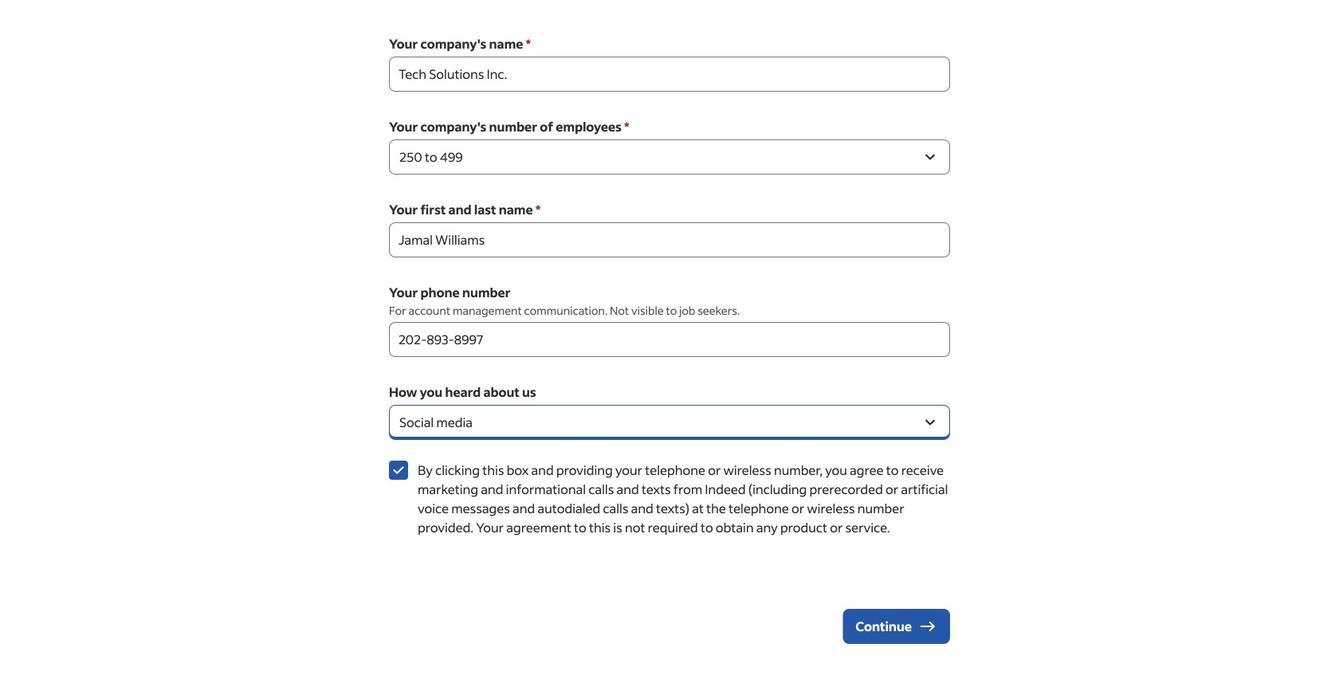 Task type: describe. For each thing, give the bounding box(es) containing it.
Your first and last name field
[[389, 222, 951, 258]]

Your phone number telephone field
[[389, 322, 951, 357]]



Task type: vqa. For each thing, say whether or not it's contained in the screenshot.
Your phone number phone field
yes



Task type: locate. For each thing, give the bounding box(es) containing it.
None checkbox
[[389, 461, 408, 480]]

None field
[[389, 57, 951, 92]]



